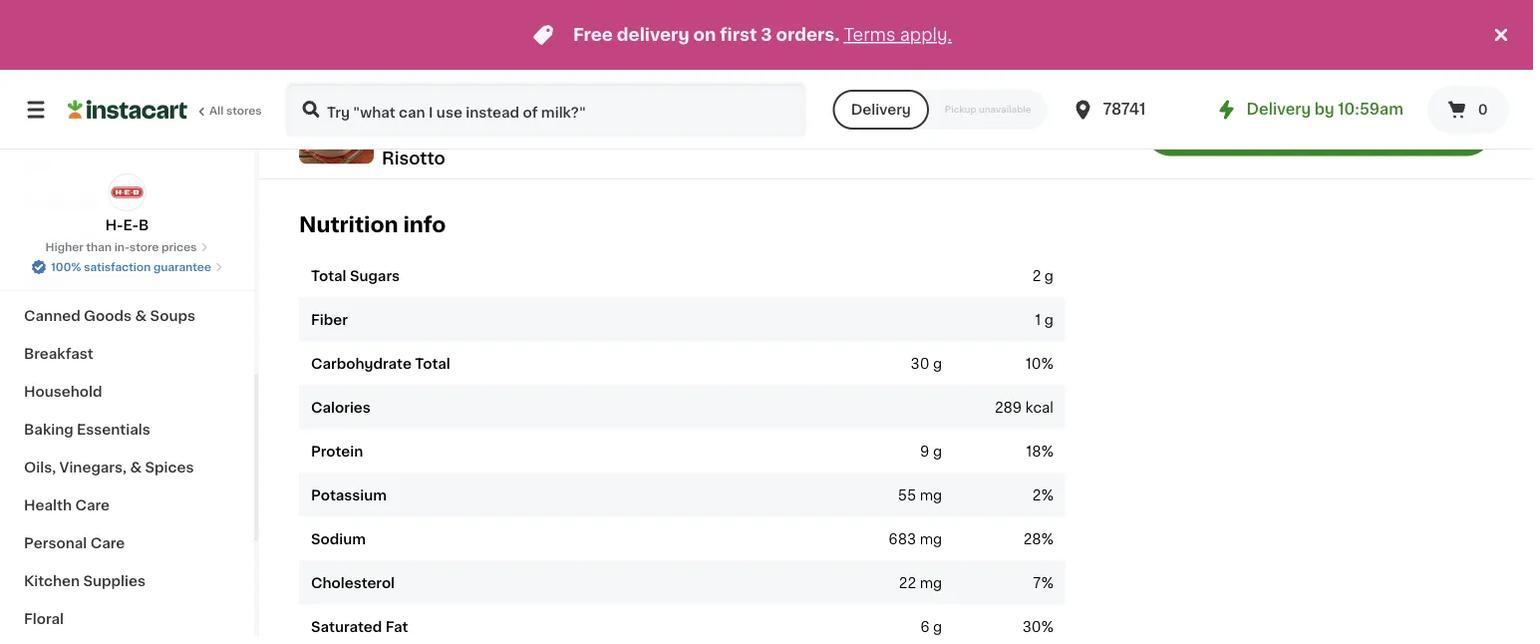 Task type: vqa. For each thing, say whether or not it's contained in the screenshot.
the right not
no



Task type: describe. For each thing, give the bounding box(es) containing it.
personal care
[[24, 536, 125, 550]]

2 g
[[1032, 269, 1054, 283]]

all
[[209, 105, 224, 116]]

cholesterol
[[311, 576, 395, 590]]

service type group
[[833, 90, 1047, 130]]

% for 30
[[1041, 620, 1054, 634]]

potassium
[[311, 488, 387, 502]]

add 5 ingredients to cart button
[[1144, 102, 1493, 156]]

calories
[[311, 400, 371, 414]]

1 vertical spatial constantly.
[[721, 103, 800, 116]]

canned
[[24, 309, 80, 323]]

7
[[1033, 576, 1041, 590]]

cart
[[1393, 121, 1430, 138]]

baking
[[24, 423, 73, 437]]

289
[[995, 400, 1022, 414]]

limited time offer region
[[0, 0, 1489, 70]]

meanwhile,
[[349, 43, 428, 57]]

should
[[534, 162, 581, 176]]

0 vertical spatial 1/2
[[439, 103, 459, 116]]

2 horizontal spatial cup
[[497, 63, 523, 77]]

g for 6 g
[[933, 620, 942, 634]]

absorbed
[[349, 162, 416, 176]]

the up minutes.)
[[680, 142, 703, 156]]

breakfast link
[[12, 335, 242, 373]]

2 for 2 g
[[1032, 269, 1041, 283]]

higher than in-store prices
[[45, 242, 197, 253]]

1 horizontal spatial liquid
[[719, 83, 757, 97]]

vinegars,
[[59, 461, 127, 475]]

28
[[1024, 532, 1041, 546]]

constantly
[[568, 142, 642, 156]]

1 vertical spatial liquid
[[589, 122, 627, 136]]

h-e-b logo image
[[108, 173, 146, 211]]

guarantee
[[153, 262, 211, 273]]

prepared
[[24, 195, 90, 209]]

0 vertical spatial constantly.
[[756, 63, 834, 77]]

0 horizontal spatial rice
[[578, 103, 605, 116]]

1 horizontal spatial add
[[720, 122, 749, 136]]

1 horizontal spatial cup
[[462, 103, 489, 116]]

total sugars
[[311, 269, 400, 283]]

2 for 2 %
[[1033, 488, 1041, 502]]

9
[[920, 444, 930, 458]]

nutrition info
[[299, 214, 446, 235]]

1 vertical spatial is
[[631, 122, 642, 136]]

0 horizontal spatial add
[[349, 103, 377, 116]]

has
[[748, 142, 772, 156]]

goods for canned
[[84, 309, 132, 323]]

1 vertical spatial mixture,
[[608, 103, 665, 116]]

to down over
[[534, 103, 548, 116]]

% for 18
[[1041, 444, 1054, 458]]

higher than in-store prices link
[[45, 239, 209, 255]]

in
[[432, 43, 444, 57]]

100% satisfaction guarantee
[[51, 262, 211, 273]]

& for pasta
[[105, 233, 116, 247]]

0 vertical spatial stirring
[[703, 63, 752, 77]]

bring
[[581, 43, 617, 57]]

dry goods & pasta link
[[12, 221, 242, 259]]

0 vertical spatial a
[[680, 43, 688, 57]]

the down boil;
[[692, 83, 715, 97]]

remaining
[[779, 122, 849, 136]]

personal
[[24, 536, 87, 550]]

take
[[585, 162, 615, 176]]

30 for 30 %
[[1023, 620, 1041, 634]]

time.
[[458, 162, 493, 176]]

free
[[573, 26, 613, 43]]

info
[[403, 214, 446, 235]]

at
[[447, 142, 461, 156]]

delivery button
[[833, 90, 929, 130]]

2 continue from the top
[[349, 122, 413, 136]]

to left boil;
[[662, 43, 677, 57]]

add inside button
[[1208, 121, 1244, 138]]

supplies
[[83, 574, 146, 588]]

condiments & sauces
[[24, 271, 184, 285]]

g for 2 g
[[1045, 269, 1054, 283]]

289 kcal
[[995, 400, 1054, 414]]

broth up minutes.)
[[706, 142, 744, 156]]

orders.
[[776, 26, 840, 43]]

delivery for delivery by 10:59am
[[1247, 102, 1311, 117]]

deli link
[[12, 146, 242, 183]]

been
[[776, 142, 812, 156]]

prepared foods link
[[12, 183, 242, 221]]

add
[[457, 63, 484, 77]]

first
[[720, 26, 757, 43]]

add 5 ingredients to cart
[[1208, 121, 1430, 138]]

0 button
[[1428, 86, 1509, 134]]

minutes.)
[[677, 162, 743, 176]]

sodium
[[311, 532, 366, 546]]

% for 2
[[1041, 488, 1054, 502]]

g for 9 g
[[933, 444, 942, 458]]

satisfaction
[[84, 262, 151, 273]]

55
[[898, 488, 916, 502]]

each
[[420, 162, 454, 176]]

saturated fat
[[311, 620, 408, 634]]

78741 button
[[1071, 82, 1191, 138]]

all stores link
[[68, 82, 263, 138]]

delivery for delivery
[[851, 103, 911, 117]]

than
[[86, 242, 112, 253]]

saturated
[[311, 620, 382, 634]]

to up medium
[[568, 63, 583, 77]]

simmer.
[[349, 63, 404, 77]]

% for 7
[[1041, 576, 1054, 590]]

oils, vinegars, & spices link
[[12, 449, 242, 486]]

free delivery on first 3 orders. terms apply.
[[573, 26, 952, 43]]

store
[[130, 242, 159, 253]]

100%
[[51, 262, 81, 273]]

(this
[[496, 162, 531, 176]]

1 cook from the top
[[435, 83, 469, 97]]

28 %
[[1024, 532, 1054, 546]]

g for 30 g
[[933, 357, 942, 371]]

22
[[899, 576, 916, 590]]

78741
[[1103, 102, 1146, 117]]

5
[[1248, 121, 1260, 138]]

broth up over
[[527, 63, 565, 77]]

fat
[[385, 620, 408, 634]]

oils, vinegars, & spices
[[24, 461, 194, 475]]

h-e-b link
[[105, 173, 149, 235]]

soups
[[150, 309, 195, 323]]

risotto
[[382, 150, 445, 166]]

18
[[1026, 444, 1041, 458]]

% for 28
[[1041, 532, 1054, 546]]

breakfast
[[24, 347, 93, 361]]

spices
[[145, 461, 194, 475]]

0 vertical spatial and
[[812, 43, 839, 57]]

3
[[761, 26, 772, 43]]



Task type: locate. For each thing, give the bounding box(es) containing it.
0 vertical spatial care
[[75, 498, 110, 512]]

kitchen
[[24, 574, 80, 588]]

care for personal care
[[90, 536, 125, 550]]

1 vertical spatial rice
[[578, 103, 605, 116]]

constantly. down orders. on the right top of the page
[[756, 63, 834, 77]]

2 horizontal spatial add
[[1208, 121, 1244, 138]]

add up broth,
[[349, 103, 377, 116]]

ingredients
[[1264, 121, 1366, 138]]

constantly. up has
[[721, 103, 800, 116]]

2 vertical spatial cup
[[417, 142, 444, 156]]

broth,
[[349, 142, 390, 156]]

1 horizontal spatial heat
[[778, 43, 809, 57]]

stir left over
[[503, 83, 525, 97]]

0 vertical spatial goods
[[54, 233, 101, 247]]

goods for dry
[[54, 233, 101, 247]]

0 vertical spatial until
[[658, 83, 689, 97]]

0 vertical spatial cook
[[435, 83, 469, 97]]

boil;
[[692, 43, 721, 57]]

care for health care
[[75, 498, 110, 512]]

0 vertical spatial absorbed.
[[776, 83, 846, 97]]

% down 18 %
[[1041, 488, 1054, 502]]

h-
[[105, 218, 123, 232]]

cup up each at the left top of the page
[[417, 142, 444, 156]]

cup down add
[[462, 103, 489, 116]]

household link
[[12, 373, 242, 411]]

to inside add 5 ingredients to cart button
[[1370, 121, 1389, 138]]

0 vertical spatial mixture,
[[643, 63, 700, 77]]

0
[[1478, 103, 1488, 117]]

goods
[[54, 233, 101, 247], [84, 309, 132, 323]]

cook down add
[[435, 83, 469, 97]]

2 vertical spatial stirring
[[515, 142, 564, 156]]

mg right 22
[[920, 576, 942, 590]]

1 vertical spatial another
[[381, 103, 435, 116]]

condiments
[[24, 271, 113, 285]]

1 horizontal spatial total
[[415, 357, 450, 371]]

% for 10
[[1041, 357, 1054, 371]]

goods inside dry goods & pasta "link"
[[54, 233, 101, 247]]

delivery down terms
[[851, 103, 911, 117]]

g right 9
[[933, 444, 942, 458]]

instacart logo image
[[68, 98, 187, 122]]

goods down condiments & sauces on the left of page
[[84, 309, 132, 323]]

all stores
[[209, 105, 262, 116]]

0 vertical spatial liquid
[[719, 83, 757, 97]]

add up has
[[720, 122, 749, 136]]

0 vertical spatial stir
[[503, 83, 525, 97]]

% down 7 %
[[1041, 620, 1054, 634]]

to up risotto
[[417, 122, 431, 136]]

0 vertical spatial total
[[311, 269, 346, 283]]

mg for 22 mg
[[920, 576, 942, 590]]

0 vertical spatial continue
[[349, 83, 413, 97]]

1 vertical spatial and
[[473, 83, 499, 97]]

care up "supplies"
[[90, 536, 125, 550]]

canned goods & soups link
[[12, 297, 242, 335]]

delivery by 10:59am
[[1247, 102, 1404, 117]]

and left terms
[[812, 43, 839, 57]]

0 horizontal spatial delivery
[[851, 103, 911, 117]]

is down reduce
[[761, 83, 772, 97]]

sugars
[[350, 269, 400, 283]]

0 vertical spatial another
[[447, 43, 502, 57]]

0 vertical spatial 1
[[487, 63, 493, 77]]

% up 7 %
[[1041, 532, 1054, 546]]

1 stir from the top
[[503, 83, 525, 97]]

is up the "constantly"
[[631, 122, 642, 136]]

delivery
[[617, 26, 690, 43]]

heat right 3
[[778, 43, 809, 57]]

delivery by 10:59am link
[[1215, 98, 1404, 122]]

continue down the simmer.
[[349, 83, 413, 97]]

a left boil;
[[680, 43, 688, 57]]

to right 15
[[637, 162, 652, 176]]

9 g
[[920, 444, 942, 458]]

4 % from the top
[[1041, 532, 1054, 546]]

h-e-b
[[105, 218, 149, 232]]

higher
[[45, 242, 83, 253]]

1 vertical spatial 30
[[1023, 620, 1041, 634]]

constantly.
[[756, 63, 834, 77], [721, 103, 800, 116]]

absorbed. up 20
[[646, 122, 717, 136]]

another down slowly
[[381, 103, 435, 116]]

the
[[586, 63, 609, 77], [692, 83, 715, 97], [552, 103, 575, 116], [562, 122, 586, 136], [752, 122, 775, 136], [680, 142, 703, 156]]

baking essentials
[[24, 423, 150, 437]]

mg right 55
[[920, 488, 942, 502]]

3 mg from the top
[[920, 576, 942, 590]]

1 continue from the top
[[349, 83, 413, 97]]

2 2 from the top
[[1033, 488, 1041, 502]]

0 horizontal spatial a
[[465, 142, 473, 156]]

% down the 1 g
[[1041, 357, 1054, 371]]

55 mg
[[898, 488, 942, 502]]

1 right add
[[487, 63, 493, 77]]

heat
[[778, 43, 809, 57], [624, 83, 655, 97]]

condiments & sauces link
[[12, 259, 242, 297]]

0 horizontal spatial total
[[311, 269, 346, 283]]

mixture, down medium
[[608, 103, 665, 116]]

health care link
[[12, 486, 242, 524]]

1 vertical spatial total
[[415, 357, 450, 371]]

the up has
[[752, 122, 775, 136]]

22 mg
[[899, 576, 942, 590]]

stores
[[226, 105, 262, 116]]

1 vertical spatial 1/2
[[394, 142, 414, 156]]

in-
[[114, 242, 130, 253]]

0 vertical spatial cup
[[497, 63, 523, 77]]

1 inside the meanwhile, in another saucepan, bring broth to a boil; reduce heat and simmer. slowly add 1 cup broth to the rice mixture, stirring constantly. continue to cook and stir over medium heat until the liquid is absorbed. add another 1/2 cup broth to the rice mixture, stirring constantly. continue to cook and stir until the liquid is absorbed. add the remaining broth, 1/2 cup at a time, stirring constantly until the broth has been absorbed each time. (this should take 15 to 20 minutes.)
[[487, 63, 493, 77]]

1 horizontal spatial rice
[[613, 63, 639, 77]]

total right carbohydrate
[[415, 357, 450, 371]]

and down add
[[473, 83, 499, 97]]

0 horizontal spatial is
[[631, 122, 642, 136]]

time,
[[476, 142, 512, 156]]

0 horizontal spatial absorbed.
[[646, 122, 717, 136]]

liquid down reduce
[[719, 83, 757, 97]]

30 down 7
[[1023, 620, 1041, 634]]

2 stir from the top
[[503, 122, 525, 136]]

absorbed.
[[776, 83, 846, 97], [646, 122, 717, 136]]

2 cook from the top
[[435, 122, 469, 136]]

over
[[529, 83, 559, 97]]

30 up 9
[[911, 357, 930, 371]]

until down delivery
[[658, 83, 689, 97]]

0 horizontal spatial 1
[[487, 63, 493, 77]]

1 vertical spatial care
[[90, 536, 125, 550]]

None search field
[[285, 82, 807, 138]]

saucepan,
[[505, 43, 578, 57]]

heat right medium
[[624, 83, 655, 97]]

goods inside canned goods & soups link
[[84, 309, 132, 323]]

1 vertical spatial absorbed.
[[646, 122, 717, 136]]

medium
[[563, 83, 620, 97]]

mg for 55 mg
[[920, 488, 942, 502]]

liquid
[[719, 83, 757, 97], [589, 122, 627, 136]]

continue
[[349, 83, 413, 97], [349, 122, 413, 136]]

2 vertical spatial mg
[[920, 576, 942, 590]]

1 vertical spatial stir
[[503, 122, 525, 136]]

until up 20
[[646, 142, 676, 156]]

nutrition
[[299, 214, 398, 235]]

6 % from the top
[[1041, 620, 1054, 634]]

floral link
[[12, 600, 242, 636]]

total up fiber
[[311, 269, 346, 283]]

g right 6
[[933, 620, 942, 634]]

mg for 683 mg
[[920, 532, 942, 546]]

1 vertical spatial stirring
[[669, 103, 718, 116]]

rice
[[613, 63, 639, 77], [578, 103, 605, 116]]

0 vertical spatial mg
[[920, 488, 942, 502]]

20
[[655, 162, 673, 176]]

household
[[24, 385, 102, 399]]

1 horizontal spatial is
[[761, 83, 772, 97]]

2 mg from the top
[[920, 532, 942, 546]]

1 horizontal spatial another
[[447, 43, 502, 57]]

the down bring
[[586, 63, 609, 77]]

add
[[349, 103, 377, 116], [1208, 121, 1244, 138], [720, 122, 749, 136]]

and
[[812, 43, 839, 57], [473, 83, 499, 97], [473, 122, 499, 136]]

& for soups
[[135, 309, 147, 323]]

% down 28 % at the bottom right of page
[[1041, 576, 1054, 590]]

another
[[447, 43, 502, 57], [381, 103, 435, 116]]

kcal
[[1026, 400, 1054, 414]]

10:59am
[[1338, 102, 1404, 117]]

1 vertical spatial 1
[[1035, 313, 1041, 327]]

1 vertical spatial continue
[[349, 122, 413, 136]]

30 %
[[1023, 620, 1054, 634]]

is
[[761, 83, 772, 97], [631, 122, 642, 136]]

meanwhile, in another saucepan, bring broth to a boil; reduce heat and simmer. slowly add 1 cup broth to the rice mixture, stirring constantly. continue to cook and stir over medium heat until the liquid is absorbed. add another 1/2 cup broth to the rice mixture, stirring constantly. continue to cook and stir until the liquid is absorbed. add the remaining broth, 1/2 cup at a time, stirring constantly until the broth has been absorbed each time. (this should take 15 to 20 minutes.)
[[349, 43, 849, 176]]

cup down 'saucepan,'
[[497, 63, 523, 77]]

a right at
[[465, 142, 473, 156]]

floral
[[24, 612, 64, 626]]

0 horizontal spatial another
[[381, 103, 435, 116]]

18 %
[[1026, 444, 1054, 458]]

0 horizontal spatial liquid
[[589, 122, 627, 136]]

0 vertical spatial rice
[[613, 63, 639, 77]]

broth right bring
[[621, 43, 659, 57]]

mixture,
[[643, 63, 700, 77], [608, 103, 665, 116]]

1/2 up at
[[439, 103, 459, 116]]

1 2 from the top
[[1032, 269, 1041, 283]]

a
[[680, 43, 688, 57], [465, 142, 473, 156]]

1 horizontal spatial absorbed.
[[776, 83, 846, 97]]

by
[[1315, 102, 1334, 117]]

6
[[920, 620, 930, 634]]

carbohydrate total
[[311, 357, 450, 371]]

1 vertical spatial goods
[[84, 309, 132, 323]]

2 up the 1 g
[[1032, 269, 1041, 283]]

1 horizontal spatial 1/2
[[439, 103, 459, 116]]

mg
[[920, 488, 942, 502], [920, 532, 942, 546], [920, 576, 942, 590]]

0 vertical spatial 30
[[911, 357, 930, 371]]

g down "2 g"
[[1045, 313, 1054, 327]]

until down over
[[529, 122, 559, 136]]

0 vertical spatial heat
[[778, 43, 809, 57]]

1 vertical spatial a
[[465, 142, 473, 156]]

continue up broth,
[[349, 122, 413, 136]]

0 horizontal spatial cup
[[417, 142, 444, 156]]

carbohydrate
[[311, 357, 412, 371]]

1/2 up absorbed
[[394, 142, 414, 156]]

3 % from the top
[[1041, 488, 1054, 502]]

1 vertical spatial cup
[[462, 103, 489, 116]]

cook up at
[[435, 122, 469, 136]]

1 vertical spatial 2
[[1033, 488, 1041, 502]]

5 % from the top
[[1041, 576, 1054, 590]]

stir
[[503, 83, 525, 97], [503, 122, 525, 136]]

terms apply. link
[[844, 26, 952, 43]]

to down 10:59am
[[1370, 121, 1389, 138]]

Search field
[[287, 84, 805, 136]]

another up add
[[447, 43, 502, 57]]

add left 5
[[1208, 121, 1244, 138]]

0 horizontal spatial 1/2
[[394, 142, 414, 156]]

health
[[24, 498, 72, 512]]

mixture, down delivery
[[643, 63, 700, 77]]

delivery up 5
[[1247, 102, 1311, 117]]

kitchen supplies
[[24, 574, 146, 588]]

0 horizontal spatial heat
[[624, 83, 655, 97]]

1 horizontal spatial delivery
[[1247, 102, 1311, 117]]

0 vertical spatial 2
[[1032, 269, 1041, 283]]

liquid up the "constantly"
[[589, 122, 627, 136]]

stir up the time,
[[503, 122, 525, 136]]

% up 2 %
[[1041, 444, 1054, 458]]

goods up 100%
[[54, 233, 101, 247]]

30 for 30 g
[[911, 357, 930, 371]]

1 vertical spatial mg
[[920, 532, 942, 546]]

apply.
[[900, 26, 952, 43]]

g up the 1 g
[[1045, 269, 1054, 283]]

0 vertical spatial is
[[761, 83, 772, 97]]

1 up 10 %
[[1035, 313, 1041, 327]]

2 up 28 % at the bottom right of page
[[1033, 488, 1041, 502]]

2 vertical spatial until
[[646, 142, 676, 156]]

0 horizontal spatial 30
[[911, 357, 930, 371]]

cook
[[435, 83, 469, 97], [435, 122, 469, 136]]

1 vertical spatial heat
[[624, 83, 655, 97]]

rice down bring
[[613, 63, 639, 77]]

1 % from the top
[[1041, 357, 1054, 371]]

10
[[1026, 357, 1041, 371]]

1 horizontal spatial 1
[[1035, 313, 1041, 327]]

g for 1 g
[[1045, 313, 1054, 327]]

to down slowly
[[417, 83, 431, 97]]

2 vertical spatial and
[[473, 122, 499, 136]]

the down over
[[552, 103, 575, 116]]

1 mg from the top
[[920, 488, 942, 502]]

broth down over
[[492, 103, 530, 116]]

broth
[[621, 43, 659, 57], [527, 63, 565, 77], [492, 103, 530, 116], [706, 142, 744, 156]]

the up the "constantly"
[[562, 122, 586, 136]]

and up the time,
[[473, 122, 499, 136]]

delivery inside 'button'
[[851, 103, 911, 117]]

fiber
[[311, 313, 348, 327]]

1 horizontal spatial 30
[[1023, 620, 1041, 634]]

mg right 683
[[920, 532, 942, 546]]

1 horizontal spatial a
[[680, 43, 688, 57]]

foods
[[93, 195, 138, 209]]

personal care link
[[12, 524, 242, 562]]

sauces
[[131, 271, 184, 285]]

1 vertical spatial cook
[[435, 122, 469, 136]]

delivery
[[1247, 102, 1311, 117], [851, 103, 911, 117]]

& inside "link"
[[105, 233, 116, 247]]

care down 'vinegars,'
[[75, 498, 110, 512]]

2 % from the top
[[1041, 444, 1054, 458]]

rice down medium
[[578, 103, 605, 116]]

1 vertical spatial until
[[529, 122, 559, 136]]

deli
[[24, 158, 52, 171]]

absorbed. up the remaining at top right
[[776, 83, 846, 97]]

g up '9 g'
[[933, 357, 942, 371]]

baking essentials link
[[12, 411, 242, 449]]

& for spices
[[130, 461, 142, 475]]



